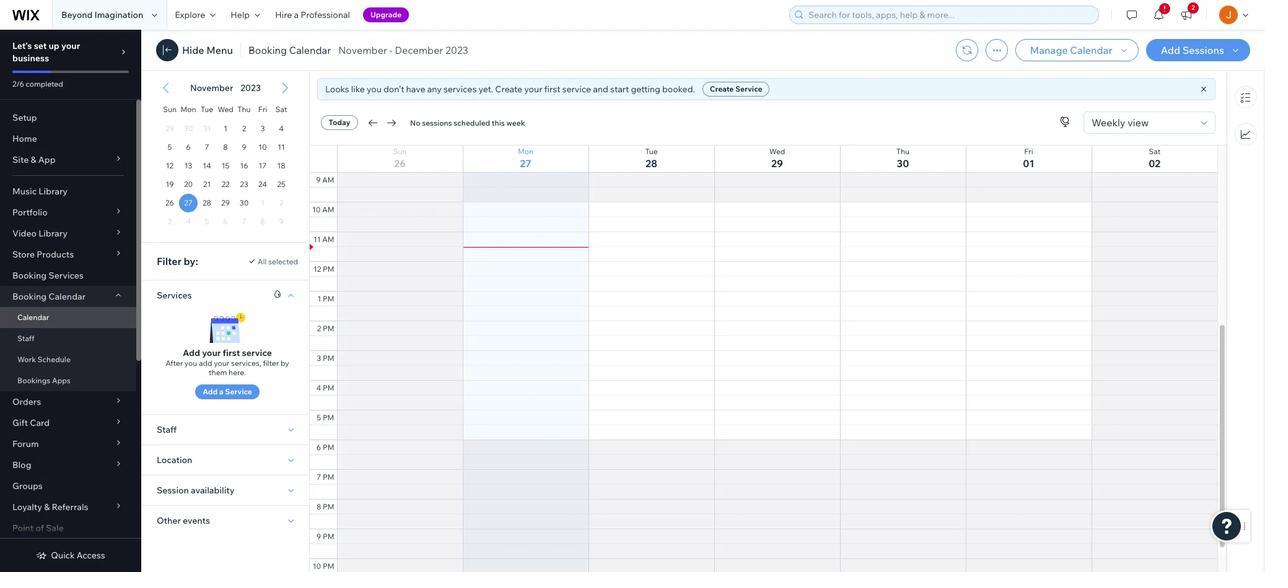 Task type: vqa. For each thing, say whether or not it's contained in the screenshot.


Task type: locate. For each thing, give the bounding box(es) containing it.
quick access button
[[36, 550, 105, 561]]

0 horizontal spatial 8
[[223, 143, 228, 152]]

12
[[166, 161, 174, 170], [313, 265, 321, 274]]

1 horizontal spatial 28
[[646, 157, 657, 170]]

am down 9 am
[[322, 205, 334, 214]]

pm up 5 pm
[[323, 384, 334, 393]]

calendar right the manage
[[1070, 44, 1113, 56]]

6 for 6
[[186, 143, 191, 152]]

8 up 9 pm
[[317, 503, 321, 512]]

service up here.
[[242, 348, 272, 359]]

mon 27
[[518, 147, 534, 170]]

booking calendar down booking services
[[12, 291, 86, 302]]

calendar link
[[0, 307, 136, 328]]

None field
[[1088, 112, 1198, 133]]

menu
[[1227, 79, 1264, 153]]

add inside add your first service after you add your services, filter by them here.
[[183, 348, 200, 359]]

1 vertical spatial 3
[[317, 354, 321, 363]]

27
[[520, 157, 531, 170], [184, 198, 193, 208]]

1 vertical spatial 29
[[221, 198, 230, 208]]

1 am from the top
[[322, 175, 334, 185]]

0 horizontal spatial booking calendar
[[12, 291, 86, 302]]

0 horizontal spatial service
[[242, 348, 272, 359]]

0 vertical spatial a
[[294, 9, 299, 20]]

9 pm
[[317, 532, 334, 542]]

booking inside "booking services" link
[[12, 270, 47, 281]]

apps
[[52, 376, 71, 385]]

9 inside row
[[242, 143, 246, 152]]

you left the add
[[185, 359, 197, 368]]

2 horizontal spatial add
[[1161, 44, 1180, 56]]

1 horizontal spatial staff
[[157, 424, 177, 436]]

2 vertical spatial 9
[[317, 532, 321, 542]]

& right loyalty
[[44, 502, 50, 513]]

11 down 10 am on the top left
[[314, 235, 321, 244]]

6 up 13
[[186, 143, 191, 152]]

1 pm from the top
[[323, 265, 334, 274]]

staff button
[[157, 423, 177, 437]]

pm for 10 pm
[[323, 562, 334, 571]]

6 pm from the top
[[323, 413, 334, 423]]

0 horizontal spatial &
[[31, 154, 36, 165]]

1 horizontal spatial 3
[[317, 354, 321, 363]]

after
[[166, 359, 183, 368]]

1 horizontal spatial 1
[[318, 294, 321, 304]]

services button
[[157, 288, 192, 303]]

service inside add your first service after you add your services, filter by them here.
[[242, 348, 272, 359]]

29 inside row group
[[221, 198, 230, 208]]

row
[[160, 97, 291, 120], [160, 120, 291, 138], [160, 138, 291, 157], [310, 146, 1218, 173], [160, 157, 291, 175], [160, 175, 291, 194], [160, 194, 291, 213], [160, 213, 291, 231]]

1 vertical spatial am
[[322, 205, 334, 214]]

first
[[544, 84, 560, 95], [223, 348, 240, 359]]

pm for 6 pm
[[323, 443, 334, 452]]

0 vertical spatial 6
[[186, 143, 191, 152]]

staff
[[17, 334, 34, 343], [157, 424, 177, 436]]

0 vertical spatial services
[[49, 270, 84, 281]]

getting
[[631, 84, 660, 95]]

booking for "booking services" link
[[12, 270, 47, 281]]

help button
[[223, 0, 268, 30]]

7 inside row
[[205, 143, 209, 152]]

1 horizontal spatial 30
[[897, 157, 909, 170]]

staff inside 'link'
[[17, 334, 34, 343]]

8 up "15"
[[223, 143, 228, 152]]

alert
[[187, 82, 265, 94]]

0 horizontal spatial 1
[[224, 124, 227, 133]]

7
[[205, 143, 209, 152], [317, 473, 321, 482]]

5 pm from the top
[[323, 384, 334, 393]]

21
[[203, 180, 211, 189]]

fri right 'sun mon tue wed thu'
[[258, 105, 267, 114]]

9 up 10 am on the top left
[[316, 175, 321, 185]]

gift
[[12, 418, 28, 429]]

7 down 6 pm
[[317, 473, 321, 482]]

a for service
[[219, 387, 223, 397]]

0 vertical spatial am
[[322, 175, 334, 185]]

19
[[166, 180, 174, 189]]

9 am
[[316, 175, 334, 185]]

6 inside row
[[186, 143, 191, 152]]

your right up
[[61, 40, 80, 51]]

1 horizontal spatial november
[[338, 44, 387, 56]]

0 horizontal spatial a
[[219, 387, 223, 397]]

27 inside cell
[[184, 198, 193, 208]]

pm down 8 pm
[[323, 532, 334, 542]]

26
[[394, 157, 406, 170], [165, 198, 174, 208]]

sun
[[163, 105, 177, 114], [393, 147, 407, 156]]

sun for 26
[[393, 147, 407, 156]]

of
[[36, 523, 44, 534]]

pm for 8 pm
[[323, 503, 334, 512]]

1 down the 12 pm
[[318, 294, 321, 304]]

29 inside wed 29
[[771, 157, 783, 170]]

1 vertical spatial booking
[[12, 270, 47, 281]]

bookings
[[17, 376, 50, 385]]

up
[[49, 40, 59, 51]]

thu inside row
[[238, 105, 251, 114]]

other events
[[157, 516, 210, 527]]

setup link
[[0, 107, 136, 128]]

3 up 17
[[261, 124, 265, 133]]

2 button
[[1173, 0, 1200, 30]]

3 up 4 pm
[[317, 354, 321, 363]]

2 up '16'
[[242, 124, 246, 133]]

fri inside fri 01
[[1024, 147, 1033, 156]]

0 horizontal spatial 11
[[278, 143, 285, 152]]

1 vertical spatial thu
[[897, 147, 910, 156]]

10 pm from the top
[[323, 532, 334, 542]]

location
[[157, 455, 192, 466]]

4 inside row
[[279, 124, 284, 133]]

add for sessions
[[1161, 44, 1180, 56]]

november - december 2023
[[338, 44, 468, 56]]

0 vertical spatial staff
[[17, 334, 34, 343]]

pm up 2 pm
[[323, 294, 334, 304]]

5 down 4 pm
[[317, 413, 321, 423]]

booking
[[248, 44, 287, 56], [12, 270, 47, 281], [12, 291, 47, 302]]

0 vertical spatial first
[[544, 84, 560, 95]]

11 up 18
[[278, 143, 285, 152]]

2 pm from the top
[[323, 294, 334, 304]]

sat up 18
[[275, 105, 287, 114]]

app
[[38, 154, 56, 165]]

0 vertical spatial sun
[[163, 105, 177, 114]]

row group
[[149, 120, 302, 242]]

hire a professional link
[[268, 0, 358, 30]]

3 am from the top
[[322, 235, 334, 244]]

12 for 12
[[166, 161, 174, 170]]

home link
[[0, 128, 136, 149]]

27 down the week
[[520, 157, 531, 170]]

0 horizontal spatial 29
[[221, 198, 230, 208]]

7 pm from the top
[[323, 443, 334, 452]]

am for 9 am
[[322, 175, 334, 185]]

monday, november 27, 2023 cell
[[179, 194, 198, 213]]

november for november - december 2023
[[338, 44, 387, 56]]

2 vertical spatial 2
[[317, 324, 321, 333]]

2023 up 'sun mon tue wed thu'
[[241, 82, 261, 94]]

0 vertical spatial 10
[[259, 143, 267, 152]]

6 up 7 pm
[[317, 443, 321, 452]]

hire a professional
[[275, 9, 350, 20]]

am up the 12 pm
[[322, 235, 334, 244]]

2 library from the top
[[39, 228, 68, 239]]

forum
[[12, 439, 39, 450]]

0 horizontal spatial fri
[[258, 105, 267, 114]]

library up portfolio dropdown button
[[39, 186, 68, 197]]

create inside button
[[710, 84, 734, 94]]

1 vertical spatial booking calendar
[[12, 291, 86, 302]]

1 vertical spatial 5
[[317, 413, 321, 423]]

3 inside row group
[[261, 124, 265, 133]]

8 for 8
[[223, 143, 228, 152]]

booked.
[[662, 84, 695, 95]]

6 pm
[[317, 443, 334, 452]]

1 horizontal spatial 12
[[313, 265, 321, 274]]

fri up 01
[[1024, 147, 1033, 156]]

calendar inside the booking calendar popup button
[[49, 291, 86, 302]]

10 for 10 am
[[312, 205, 321, 214]]

pm down 7 pm
[[323, 503, 334, 512]]

first inside add your first service after you add your services, filter by them here.
[[223, 348, 240, 359]]

november up 'sun mon tue wed thu'
[[190, 82, 233, 94]]

4
[[279, 124, 284, 133], [316, 384, 321, 393]]

1 horizontal spatial thu
[[897, 147, 910, 156]]

0 vertical spatial thu
[[238, 105, 251, 114]]

4 for 4
[[279, 124, 284, 133]]

bookings apps link
[[0, 371, 136, 392]]

1 down 'sun mon tue wed thu'
[[224, 124, 227, 133]]

0 horizontal spatial 6
[[186, 143, 191, 152]]

row containing sun
[[160, 97, 291, 120]]

& for site
[[31, 154, 36, 165]]

hide menu
[[182, 44, 233, 56]]

0 vertical spatial booking calendar
[[248, 44, 331, 56]]

0 vertical spatial 30
[[897, 157, 909, 170]]

1 horizontal spatial first
[[544, 84, 560, 95]]

store products button
[[0, 244, 136, 265]]

3 pm from the top
[[323, 324, 334, 333]]

tue 28
[[645, 147, 658, 170]]

orders
[[12, 397, 41, 408]]

a inside button
[[219, 387, 223, 397]]

1 vertical spatial 30
[[240, 198, 249, 208]]

0 vertical spatial sat
[[275, 105, 287, 114]]

point of sale link
[[0, 518, 136, 539]]

staff up location button
[[157, 424, 177, 436]]

booking down hire on the left top of the page
[[248, 44, 287, 56]]

1 vertical spatial services
[[157, 290, 192, 301]]

pm up 6 pm
[[323, 413, 334, 423]]

you right like
[[367, 84, 382, 95]]

18
[[277, 161, 285, 170]]

calendar
[[289, 44, 331, 56], [1070, 44, 1113, 56], [49, 291, 86, 302], [17, 313, 49, 322]]

november inside 'grid'
[[190, 82, 233, 94]]

1 horizontal spatial service
[[562, 84, 591, 95]]

9 up '16'
[[242, 143, 246, 152]]

mon up 13
[[181, 105, 196, 114]]

10 down 9 pm
[[313, 562, 321, 571]]

5
[[168, 143, 172, 152], [317, 413, 321, 423]]

1 vertical spatial fri
[[1024, 147, 1033, 156]]

schedule
[[38, 355, 71, 364]]

first left and
[[544, 84, 560, 95]]

am for 10 am
[[322, 205, 334, 214]]

1 horizontal spatial a
[[294, 9, 299, 20]]

9 for 9
[[242, 143, 246, 152]]

your up them in the left of the page
[[202, 348, 221, 359]]

0 vertical spatial 4
[[279, 124, 284, 133]]

your inside let's set up your business
[[61, 40, 80, 51]]

& inside site & app dropdown button
[[31, 154, 36, 165]]

1 vertical spatial 27
[[184, 198, 193, 208]]

30 inside thu 30
[[897, 157, 909, 170]]

0 vertical spatial 27
[[520, 157, 531, 170]]

2 inside "button"
[[1192, 4, 1195, 12]]

0 vertical spatial 8
[[223, 143, 228, 152]]

and
[[593, 84, 608, 95]]

0 horizontal spatial 30
[[240, 198, 249, 208]]

a down them in the left of the page
[[219, 387, 223, 397]]

0 vertical spatial library
[[39, 186, 68, 197]]

1 vertical spatial sun
[[393, 147, 407, 156]]

scheduled
[[454, 118, 490, 127]]

11 for 11
[[278, 143, 285, 152]]

create right booked.
[[710, 84, 734, 94]]

sat for sat
[[275, 105, 287, 114]]

sun for mon
[[163, 105, 177, 114]]

grid
[[310, 0, 1227, 573], [149, 71, 302, 242]]

pm up 8 pm
[[323, 473, 334, 482]]

2 inside row
[[242, 124, 246, 133]]

& right 'site'
[[31, 154, 36, 165]]

sale
[[46, 523, 64, 534]]

upgrade
[[371, 10, 402, 19]]

7 for 7
[[205, 143, 209, 152]]

pm for 2 pm
[[323, 324, 334, 333]]

1 horizontal spatial service
[[736, 84, 762, 94]]

create right yet. at the top left of page
[[495, 84, 522, 95]]

am up 10 am on the top left
[[322, 175, 334, 185]]

0 horizontal spatial 12
[[166, 161, 174, 170]]

point
[[12, 523, 34, 534]]

november
[[338, 44, 387, 56], [190, 82, 233, 94]]

help
[[231, 9, 250, 20]]

0 horizontal spatial tue
[[201, 105, 213, 114]]

11 pm from the top
[[323, 562, 334, 571]]

loyalty & referrals
[[12, 502, 88, 513]]

1 vertical spatial service
[[242, 348, 272, 359]]

row containing 1
[[160, 120, 291, 138]]

9 pm from the top
[[323, 503, 334, 512]]

1 vertical spatial 9
[[316, 175, 321, 185]]

10
[[259, 143, 267, 152], [312, 205, 321, 214], [313, 562, 321, 571]]

1 horizontal spatial mon
[[518, 147, 534, 156]]

1 vertical spatial library
[[39, 228, 68, 239]]

pm down 1 pm
[[323, 324, 334, 333]]

9 for 9 pm
[[317, 532, 321, 542]]

library inside dropdown button
[[39, 228, 68, 239]]

1 vertical spatial add
[[183, 348, 200, 359]]

music library link
[[0, 181, 136, 202]]

4 pm from the top
[[323, 354, 334, 363]]

first up here.
[[223, 348, 240, 359]]

booking calendar button
[[0, 286, 136, 307]]

service left and
[[562, 84, 591, 95]]

add sessions
[[1161, 44, 1224, 56]]

5 for 5 pm
[[317, 413, 321, 423]]

your right the add
[[214, 359, 229, 368]]

site & app
[[12, 154, 56, 165]]

4 pm
[[316, 384, 334, 393]]

28 inside "tue 28"
[[646, 157, 657, 170]]

pm down 2 pm
[[323, 354, 334, 363]]

hide
[[182, 44, 204, 56]]

8 pm from the top
[[323, 473, 334, 482]]

sat inside sat 02
[[1149, 147, 1161, 156]]

0 horizontal spatial mon
[[181, 105, 196, 114]]

november left -
[[338, 44, 387, 56]]

10 up the 11 am
[[312, 205, 321, 214]]

0 horizontal spatial 3
[[261, 124, 265, 133]]

12 left 13
[[166, 161, 174, 170]]

0 vertical spatial mon
[[181, 105, 196, 114]]

calendar down the booking calendar popup button
[[17, 313, 49, 322]]

1 horizontal spatial 27
[[520, 157, 531, 170]]

0 horizontal spatial grid
[[149, 71, 302, 242]]

0 vertical spatial &
[[31, 154, 36, 165]]

10 am
[[312, 205, 334, 214]]

create service button
[[703, 82, 770, 97]]

2 up add sessions
[[1192, 4, 1195, 12]]

fri for fri
[[258, 105, 267, 114]]

5 up 19
[[168, 143, 172, 152]]

row containing 19
[[160, 175, 291, 194]]

0 horizontal spatial you
[[185, 359, 197, 368]]

services down filter by:
[[157, 290, 192, 301]]

1 horizontal spatial tue
[[645, 147, 658, 156]]

4 for 4 pm
[[316, 384, 321, 393]]

create service
[[710, 84, 762, 94]]

1 library from the top
[[39, 186, 68, 197]]

sat up 02
[[1149, 147, 1161, 156]]

2 vertical spatial am
[[322, 235, 334, 244]]

0 vertical spatial 9
[[242, 143, 246, 152]]

alert containing november
[[187, 82, 265, 94]]

portfolio
[[12, 207, 48, 218]]

4 up 18
[[279, 124, 284, 133]]

1 horizontal spatial add
[[203, 387, 218, 397]]

access
[[77, 550, 105, 561]]

pm up 1 pm
[[323, 265, 334, 274]]

sat 02
[[1149, 147, 1161, 170]]

staff up work
[[17, 334, 34, 343]]

0 horizontal spatial 7
[[205, 143, 209, 152]]

services
[[444, 84, 477, 95]]

business
[[12, 53, 49, 64]]

1 vertical spatial you
[[185, 359, 197, 368]]

1 vertical spatial 12
[[313, 265, 321, 274]]

4 down 3 pm
[[316, 384, 321, 393]]

0 horizontal spatial 28
[[203, 198, 211, 208]]

0 horizontal spatial 5
[[168, 143, 172, 152]]

0 horizontal spatial 4
[[279, 124, 284, 133]]

27 down 20
[[184, 198, 193, 208]]

sessions
[[1183, 44, 1224, 56]]

2 vertical spatial add
[[203, 387, 218, 397]]

10 up 17
[[259, 143, 267, 152]]

1 vertical spatial first
[[223, 348, 240, 359]]

0 vertical spatial 11
[[278, 143, 285, 152]]

set
[[34, 40, 47, 51]]

alert inside 'grid'
[[187, 82, 265, 94]]

0 horizontal spatial 27
[[184, 198, 193, 208]]

0 horizontal spatial november
[[190, 82, 233, 94]]

0 horizontal spatial 2
[[242, 124, 246, 133]]

0 vertical spatial 5
[[168, 143, 172, 152]]

11
[[278, 143, 285, 152], [314, 235, 321, 244]]

1 vertical spatial 28
[[203, 198, 211, 208]]

library up products
[[39, 228, 68, 239]]

9 up 10 pm
[[317, 532, 321, 542]]

booking down store in the left of the page
[[12, 270, 47, 281]]

0 horizontal spatial thu
[[238, 105, 251, 114]]

mon down the week
[[518, 147, 534, 156]]

12 down the 11 am
[[313, 265, 321, 274]]

1 horizontal spatial 8
[[317, 503, 321, 512]]

loyalty & referrals button
[[0, 497, 136, 518]]

sat inside row
[[275, 105, 287, 114]]

5 inside row group
[[168, 143, 172, 152]]

& inside 'loyalty & referrals' dropdown button
[[44, 502, 50, 513]]

a right hire on the left top of the page
[[294, 9, 299, 20]]

booking down booking services
[[12, 291, 47, 302]]

2 up 3 pm
[[317, 324, 321, 333]]

calendar up calendar link
[[49, 291, 86, 302]]

7 up 14
[[205, 143, 209, 152]]

add
[[1161, 44, 1180, 56], [183, 348, 200, 359], [203, 387, 218, 397]]

2 vertical spatial 10
[[313, 562, 321, 571]]

2 am from the top
[[322, 205, 334, 214]]

groups
[[12, 481, 43, 492]]

booking inside the booking calendar popup button
[[12, 291, 47, 302]]

booking calendar down hire on the left top of the page
[[248, 44, 331, 56]]

1 inside row group
[[224, 124, 227, 133]]

library for video library
[[39, 228, 68, 239]]

1 vertical spatial tue
[[645, 147, 658, 156]]

0 vertical spatial you
[[367, 84, 382, 95]]

15
[[222, 161, 229, 170]]

0 horizontal spatial sun
[[163, 105, 177, 114]]

pm down 5 pm
[[323, 443, 334, 452]]

1 horizontal spatial 2
[[317, 324, 321, 333]]

pm down 9 pm
[[323, 562, 334, 571]]

sun mon tue wed thu
[[163, 105, 251, 114]]

sat
[[275, 105, 287, 114], [1149, 147, 1161, 156]]

1 vertical spatial 2
[[242, 124, 246, 133]]

your up the week
[[524, 84, 542, 95]]

services down store products popup button
[[49, 270, 84, 281]]

2023 right december
[[445, 44, 468, 56]]

6 for 6 pm
[[317, 443, 321, 452]]

booking for the booking calendar popup button
[[12, 291, 47, 302]]



Task type: describe. For each thing, give the bounding box(es) containing it.
fri 01
[[1023, 147, 1035, 170]]

row containing 12
[[160, 157, 291, 175]]

26 inside sun 26
[[394, 157, 406, 170]]

grid containing 26
[[310, 0, 1227, 573]]

0 vertical spatial 2023
[[445, 44, 468, 56]]

pm for 3 pm
[[323, 354, 334, 363]]

you inside add your first service after you add your services, filter by them here.
[[185, 359, 197, 368]]

services inside 'sidebar' "element"
[[49, 270, 84, 281]]

services,
[[231, 359, 261, 368]]

november for november
[[190, 82, 233, 94]]

library for music library
[[39, 186, 68, 197]]

2 for row containing 1
[[242, 124, 246, 133]]

all
[[258, 257, 267, 266]]

2/6 completed
[[12, 79, 63, 89]]

1 for 1 pm
[[318, 294, 321, 304]]

no
[[410, 118, 420, 127]]

staff for staff button in the bottom left of the page
[[157, 424, 177, 436]]

add for your
[[183, 348, 200, 359]]

Search for tools, apps, help & more... field
[[805, 6, 1095, 24]]

point of sale
[[12, 523, 64, 534]]

8 for 8 pm
[[317, 503, 321, 512]]

explore
[[175, 9, 205, 20]]

1 horizontal spatial services
[[157, 290, 192, 301]]

add
[[199, 359, 212, 368]]

27 inside mon 27
[[520, 157, 531, 170]]

music
[[12, 186, 37, 197]]

gift card
[[12, 418, 50, 429]]

forum button
[[0, 434, 136, 455]]

0 vertical spatial booking
[[248, 44, 287, 56]]

have
[[406, 84, 425, 95]]

availability
[[191, 485, 235, 496]]

0 vertical spatial service
[[736, 84, 762, 94]]

1 horizontal spatial booking calendar
[[248, 44, 331, 56]]

sun 26
[[393, 147, 407, 170]]

10 for 10 pm
[[313, 562, 321, 571]]

grid containing november
[[149, 71, 302, 242]]

wed 29
[[769, 147, 785, 170]]

a for professional
[[294, 9, 299, 20]]

row containing 5
[[160, 138, 291, 157]]

add a service button
[[195, 385, 259, 400]]

selected
[[268, 257, 298, 266]]

add your first service after you add your services, filter by them here.
[[166, 348, 289, 377]]

staff for the staff 'link'
[[17, 334, 34, 343]]

quick
[[51, 550, 75, 561]]

video
[[12, 228, 37, 239]]

looks
[[325, 84, 349, 95]]

11 for 11 am
[[314, 235, 321, 244]]

beyond
[[61, 9, 93, 20]]

here.
[[229, 368, 246, 377]]

any
[[427, 84, 442, 95]]

1 vertical spatial service
[[225, 387, 252, 397]]

5 for 5
[[168, 143, 172, 152]]

music library
[[12, 186, 68, 197]]

3 for 3
[[261, 124, 265, 133]]

pm for 1 pm
[[323, 294, 334, 304]]

2023 inside 'grid'
[[241, 82, 261, 94]]

let's set up your business
[[12, 40, 80, 64]]

1 vertical spatial 26
[[165, 198, 174, 208]]

pm for 7 pm
[[323, 473, 334, 482]]

week
[[507, 118, 525, 127]]

16
[[240, 161, 248, 170]]

work schedule
[[17, 355, 71, 364]]

other
[[157, 516, 181, 527]]

today
[[329, 118, 350, 127]]

3 for 3 pm
[[317, 354, 321, 363]]

25
[[277, 180, 285, 189]]

booking calendar inside popup button
[[12, 291, 86, 302]]

pm for 4 pm
[[323, 384, 334, 393]]

-
[[389, 44, 393, 56]]

professional
[[301, 9, 350, 20]]

this
[[492, 118, 505, 127]]

portfolio button
[[0, 202, 136, 223]]

5 pm
[[317, 413, 334, 423]]

groups link
[[0, 476, 136, 497]]

22
[[221, 180, 230, 189]]

28 inside row group
[[203, 198, 211, 208]]

0 vertical spatial tue
[[201, 105, 213, 114]]

23
[[240, 180, 248, 189]]

hide menu button
[[156, 39, 233, 61]]

20
[[184, 180, 193, 189]]

add a service
[[203, 387, 252, 397]]

& for loyalty
[[44, 502, 50, 513]]

upgrade button
[[363, 7, 409, 22]]

9 for 9 am
[[316, 175, 321, 185]]

add for a
[[203, 387, 218, 397]]

products
[[37, 249, 74, 260]]

hire
[[275, 9, 292, 20]]

sidebar element
[[0, 30, 141, 573]]

work
[[17, 355, 36, 364]]

filter by:
[[157, 255, 198, 268]]

30 inside row group
[[240, 198, 249, 208]]

calendar inside manage calendar button
[[1070, 44, 1113, 56]]

site
[[12, 154, 29, 165]]

beyond imagination
[[61, 9, 143, 20]]

2 pm
[[317, 324, 334, 333]]

by
[[281, 359, 289, 368]]

session availability button
[[157, 483, 235, 498]]

sat for sat 02
[[1149, 147, 1161, 156]]

pm for 9 pm
[[323, 532, 334, 542]]

8 pm
[[317, 503, 334, 512]]

row group containing 1
[[149, 120, 302, 242]]

14
[[203, 161, 211, 170]]

7 for 7 pm
[[317, 473, 321, 482]]

setup
[[12, 112, 37, 123]]

1 for 1
[[224, 124, 227, 133]]

referrals
[[52, 502, 88, 513]]

store
[[12, 249, 35, 260]]

3 pm
[[317, 354, 334, 363]]

1 vertical spatial wed
[[769, 147, 785, 156]]

12 pm
[[313, 265, 334, 274]]

fri for fri 01
[[1024, 147, 1033, 156]]

no sessions scheduled this week
[[410, 118, 525, 127]]

them
[[209, 368, 227, 377]]

calendar inside calendar link
[[17, 313, 49, 322]]

pm for 5 pm
[[323, 413, 334, 423]]

12 for 12 pm
[[313, 265, 321, 274]]

2 for 2 "button" at the top of the page
[[1192, 4, 1195, 12]]

imagination
[[94, 9, 143, 20]]

10 for 10
[[259, 143, 267, 152]]

by:
[[184, 255, 198, 268]]

am for 11 am
[[322, 235, 334, 244]]

loyalty
[[12, 502, 42, 513]]

sessions
[[422, 118, 452, 127]]

calendar down hire a professional link in the left of the page
[[289, 44, 331, 56]]

orders button
[[0, 392, 136, 413]]

site & app button
[[0, 149, 136, 170]]

17
[[259, 161, 267, 170]]

0 horizontal spatial create
[[495, 84, 522, 95]]

video library button
[[0, 223, 136, 244]]

1 vertical spatial mon
[[518, 147, 534, 156]]

other events button
[[157, 514, 210, 529]]

pm for 12 pm
[[323, 265, 334, 274]]

0 vertical spatial wed
[[218, 105, 233, 114]]

home
[[12, 133, 37, 144]]

24
[[258, 180, 267, 189]]

manage calendar
[[1030, 44, 1113, 56]]

filter
[[263, 359, 279, 368]]

session availability
[[157, 485, 235, 496]]

bookings apps
[[17, 376, 71, 385]]

booking services link
[[0, 265, 136, 286]]



